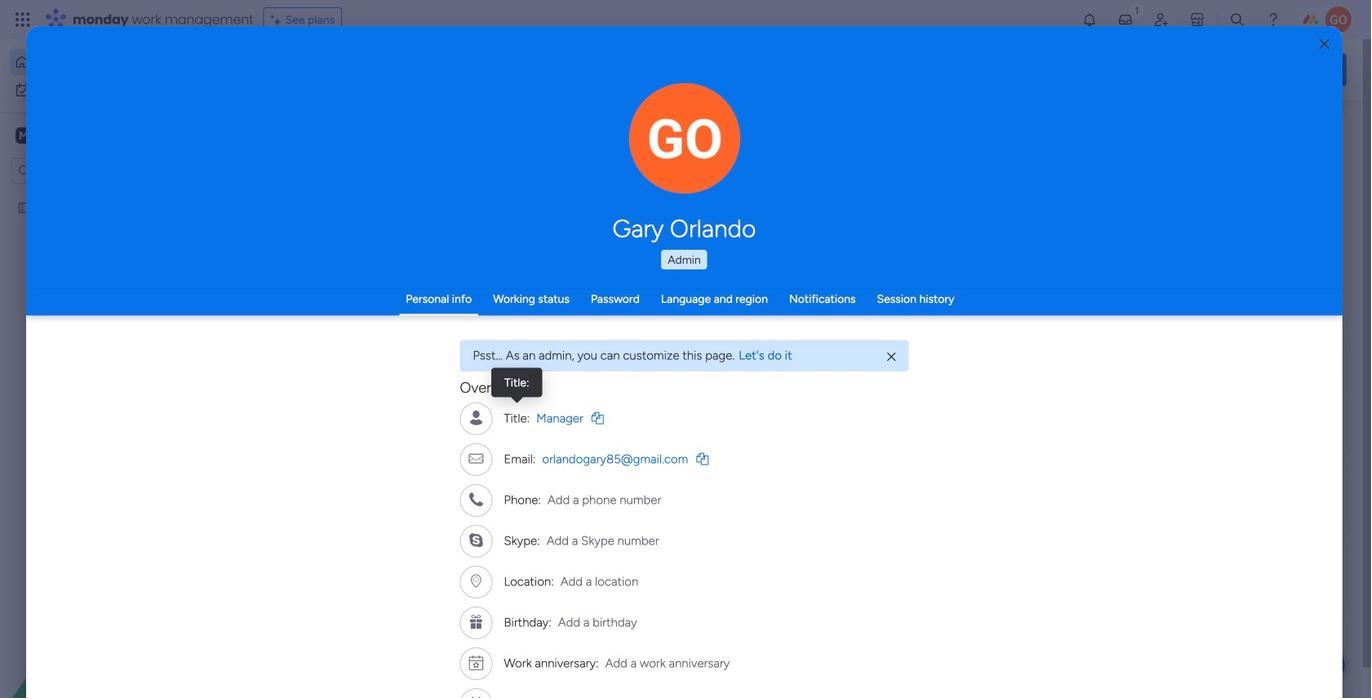 Task type: describe. For each thing, give the bounding box(es) containing it.
1 horizontal spatial lottie animation element
[[640, 39, 1099, 101]]

templates image image
[[1117, 123, 1333, 236]]

dapulse x slim image
[[888, 350, 896, 364]]

component image
[[273, 324, 287, 339]]

update feed image
[[1118, 11, 1134, 28]]

help image
[[1266, 11, 1282, 28]]

2 vertical spatial option
[[0, 193, 208, 196]]

gary orlando image
[[1326, 7, 1352, 33]]

getting started element
[[1102, 390, 1347, 455]]

add to favorites image
[[462, 298, 479, 315]]

close image
[[1320, 38, 1330, 50]]

public board image
[[17, 200, 33, 216]]

public board image
[[273, 298, 291, 316]]

Search in workspace field
[[34, 161, 136, 180]]

search everything image
[[1230, 11, 1246, 28]]

copied! image
[[592, 412, 604, 424]]

invite members image
[[1154, 11, 1170, 28]]



Task type: vqa. For each thing, say whether or not it's contained in the screenshot.
the Search FIELD
no



Task type: locate. For each thing, give the bounding box(es) containing it.
list box
[[0, 191, 208, 442]]

workspace selection element
[[16, 126, 136, 147]]

1 image
[[1130, 1, 1145, 19]]

1 vertical spatial option
[[10, 77, 198, 103]]

0 vertical spatial lottie animation image
[[640, 39, 1099, 101]]

0 vertical spatial option
[[10, 49, 198, 75]]

select product image
[[15, 11, 31, 28]]

0 horizontal spatial lottie animation image
[[0, 533, 208, 698]]

monday marketplace image
[[1190, 11, 1206, 28]]

1 horizontal spatial lottie animation image
[[640, 39, 1099, 101]]

copied! image
[[697, 453, 709, 465]]

workspace image
[[16, 127, 32, 145]]

help center element
[[1102, 468, 1347, 534]]

lottie animation image
[[640, 39, 1099, 101], [0, 533, 208, 698]]

see plans image
[[271, 10, 286, 29]]

contact sales element
[[1102, 547, 1347, 612]]

0 vertical spatial lottie animation element
[[640, 39, 1099, 101]]

lottie animation element
[[640, 39, 1099, 101], [0, 533, 208, 698]]

1 vertical spatial lottie animation image
[[0, 533, 208, 698]]

0 horizontal spatial lottie animation element
[[0, 533, 208, 698]]

option
[[10, 49, 198, 75], [10, 77, 198, 103], [0, 193, 208, 196]]

1 vertical spatial lottie animation element
[[0, 533, 208, 698]]

notifications image
[[1082, 11, 1098, 28]]



